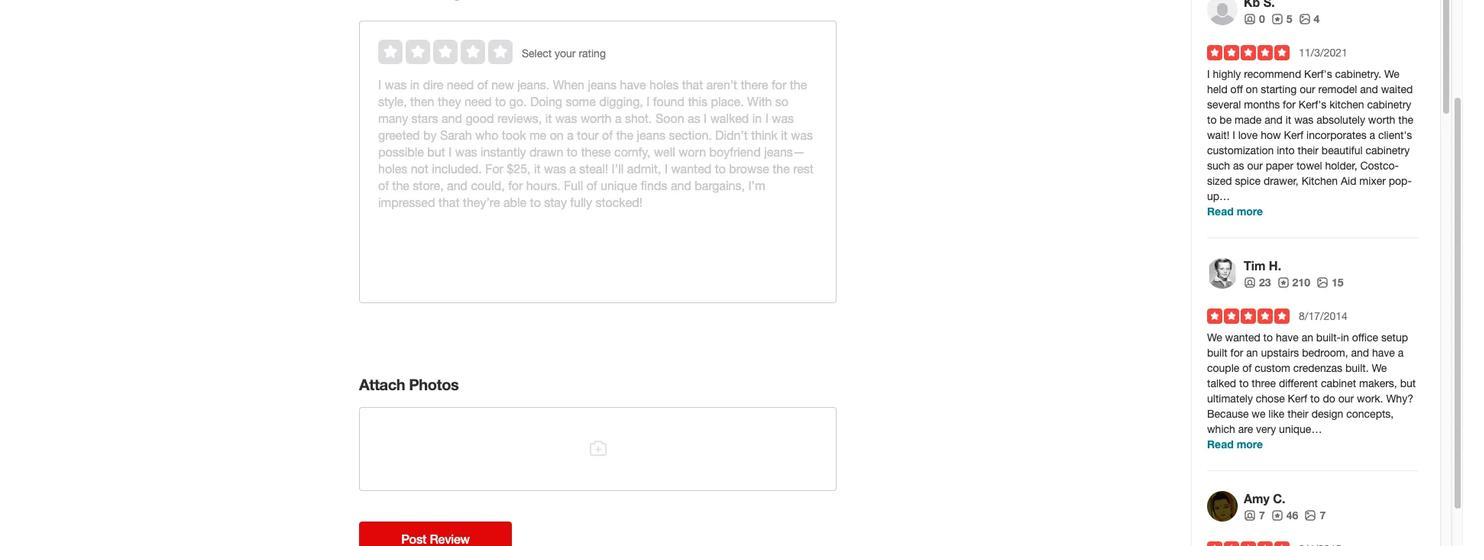 Task type: vqa. For each thing, say whether or not it's contained in the screenshot.
the right 16 info v2 'icon'
no



Task type: describe. For each thing, give the bounding box(es) containing it.
their inside "i highly recommend kerf's cabinetry. we held off on starting our remodel and waited several months for kerf's kitchen cabinetry to be made and it was absolutely worth the wait! i love how kerf incorporates a client's customization into their beautiful cabinetry such as our paper towel holder, costco- sized spice drawer, kitchen aid mixer pop- up… read more"
[[1298, 144, 1319, 157]]

as
[[1234, 160, 1245, 172]]

1 vertical spatial we
[[1208, 332, 1223, 344]]

reviews element for c.
[[1272, 508, 1299, 524]]

photo of amy c. image
[[1208, 492, 1238, 522]]

8/17/2014
[[1299, 310, 1348, 323]]

amy c.
[[1244, 492, 1286, 506]]

worth
[[1369, 114, 1396, 126]]

read more button for more
[[1208, 437, 1264, 453]]

1 vertical spatial i
[[1233, 129, 1236, 141]]

absolutely
[[1317, 114, 1366, 126]]

aid
[[1341, 175, 1357, 187]]

ultimately
[[1208, 393, 1254, 405]]

design
[[1312, 408, 1344, 420]]

read inside "i highly recommend kerf's cabinetry. we held off on starting our remodel and waited several months for kerf's kitchen cabinetry to be made and it was absolutely worth the wait! i love how kerf incorporates a client's customization into their beautiful cabinetry such as our paper towel holder, costco- sized spice drawer, kitchen aid mixer pop- up… read more"
[[1208, 205, 1234, 218]]

recommend
[[1245, 68, 1302, 80]]

held
[[1208, 83, 1228, 96]]

such
[[1208, 160, 1231, 172]]

work.
[[1358, 393, 1384, 405]]

16 review v2 image for 5
[[1272, 13, 1284, 25]]

select your rating
[[522, 47, 606, 60]]

post review
[[401, 532, 470, 546]]

0 horizontal spatial i
[[1208, 68, 1211, 80]]

1 16 friends v2 image from the top
[[1244, 13, 1257, 25]]

reviews element for h.
[[1278, 275, 1311, 290]]

photo of tim h. image
[[1208, 258, 1238, 289]]

up…
[[1208, 190, 1231, 203]]

c.
[[1274, 492, 1286, 506]]

which
[[1208, 423, 1236, 436]]

office
[[1353, 332, 1379, 344]]

1 vertical spatial kerf's
[[1299, 99, 1327, 111]]

rating
[[579, 47, 606, 60]]

several
[[1208, 99, 1242, 111]]

46
[[1287, 509, 1299, 522]]

built-
[[1317, 332, 1342, 344]]

tim h.
[[1244, 258, 1282, 273]]

16 friends v2 image for amy c.
[[1244, 510, 1257, 522]]

in
[[1341, 332, 1350, 344]]

4
[[1314, 12, 1320, 25]]

cabinetry.
[[1336, 68, 1382, 80]]

because
[[1208, 408, 1249, 420]]

15
[[1332, 276, 1344, 289]]

we wanted to have an built-in office setup built for an upstairs bedroom, and have a couple of custom credenzas built. we talked to three different cabinet makers, but ultimately chose kerf to do our work. why? because we like their design concepts, which are very unique… read more
[[1208, 332, 1417, 451]]

2 7 from the left
[[1320, 509, 1326, 522]]

credenzas
[[1294, 362, 1343, 375]]

wanted
[[1226, 332, 1261, 344]]

kerf inside "i highly recommend kerf's cabinetry. we held off on starting our remodel and waited several months for kerf's kitchen cabinetry to be made and it was absolutely worth the wait! i love how kerf incorporates a client's customization into their beautiful cabinetry such as our paper towel holder, costco- sized spice drawer, kitchen aid mixer pop- up… read more"
[[1285, 129, 1304, 141]]

months
[[1245, 99, 1280, 111]]

attach photos
[[359, 375, 459, 394]]

but
[[1401, 378, 1417, 390]]

remodel
[[1319, 83, 1358, 96]]

0
[[1260, 12, 1266, 25]]

talked
[[1208, 378, 1237, 390]]

16 photos v2 image for amy c.
[[1305, 510, 1317, 522]]

we
[[1252, 408, 1266, 420]]

2 vertical spatial we
[[1372, 362, 1387, 375]]

mixer
[[1360, 175, 1386, 187]]

love
[[1239, 129, 1258, 141]]

of
[[1243, 362, 1252, 375]]

0 vertical spatial our
[[1300, 83, 1316, 96]]

holder,
[[1326, 160, 1358, 172]]

16 friends v2 image for tim h.
[[1244, 277, 1257, 289]]

custom
[[1255, 362, 1291, 375]]

why?
[[1387, 393, 1414, 405]]

your
[[555, 47, 576, 60]]

h.
[[1270, 258, 1282, 273]]

wait!
[[1208, 129, 1230, 141]]

costco-
[[1361, 160, 1400, 172]]

three
[[1252, 378, 1277, 390]]

0 vertical spatial an
[[1302, 332, 1314, 344]]

paper
[[1266, 160, 1294, 172]]

beautiful
[[1322, 144, 1363, 157]]

pop-
[[1389, 175, 1412, 187]]

made
[[1235, 114, 1262, 126]]

it
[[1286, 114, 1292, 126]]

photos element for amy c.
[[1305, 508, 1326, 524]]

1 vertical spatial our
[[1248, 160, 1263, 172]]

more inside the we wanted to have an built-in office setup built for an upstairs bedroom, and have a couple of custom credenzas built. we talked to three different cabinet makers, but ultimately chose kerf to do our work. why? because we like their design concepts, which are very unique… read more
[[1237, 438, 1264, 451]]

was
[[1295, 114, 1314, 126]]

chose
[[1256, 393, 1285, 405]]

unique…
[[1280, 423, 1323, 436]]



Task type: locate. For each thing, give the bounding box(es) containing it.
read more button down up…
[[1208, 204, 1264, 219]]

16 friends v2 image left 23
[[1244, 277, 1257, 289]]

1 vertical spatial an
[[1247, 347, 1259, 359]]

photo of kb s. image
[[1208, 0, 1238, 25]]

0 vertical spatial i
[[1208, 68, 1211, 80]]

select
[[522, 47, 552, 60]]

tim
[[1244, 258, 1266, 273]]

i up "held"
[[1208, 68, 1211, 80]]

7
[[1260, 509, 1266, 522], [1320, 509, 1326, 522]]

built.
[[1346, 362, 1369, 375]]

16 review v2 image
[[1272, 510, 1284, 522]]

2 vertical spatial 16 friends v2 image
[[1244, 510, 1257, 522]]

1 read from the top
[[1208, 205, 1234, 218]]

kerf down it on the top right
[[1285, 129, 1304, 141]]

off
[[1231, 83, 1243, 96]]

an up of
[[1247, 347, 1259, 359]]

to left do
[[1311, 393, 1321, 405]]

post review button
[[359, 522, 512, 547]]

upstairs
[[1262, 347, 1300, 359]]

0 vertical spatial a
[[1370, 129, 1376, 141]]

1 read more button from the top
[[1208, 204, 1264, 219]]

and down cabinetry.
[[1361, 83, 1379, 96]]

attach
[[359, 375, 405, 394]]

our right 'starting'
[[1300, 83, 1316, 96]]

read more button
[[1208, 204, 1264, 219], [1208, 437, 1264, 453]]

16 photos v2 image for tim h.
[[1317, 277, 1329, 289]]

2 vertical spatial 16 photos v2 image
[[1305, 510, 1317, 522]]

customization
[[1208, 144, 1275, 157]]

0 vertical spatial 16 review v2 image
[[1272, 13, 1284, 25]]

kerf's down 11/3/2021
[[1305, 68, 1333, 80]]

friends element right photo of kb s.
[[1244, 11, 1266, 27]]

to down of
[[1240, 378, 1249, 390]]

read
[[1208, 205, 1234, 218], [1208, 438, 1234, 451]]

for inside the we wanted to have an built-in office setup built for an upstairs bedroom, and have a couple of custom credenzas built. we talked to three different cabinet makers, but ultimately chose kerf to do our work. why? because we like their design concepts, which are very unique… read more
[[1231, 347, 1244, 359]]

to
[[1208, 114, 1217, 126], [1264, 332, 1274, 344], [1240, 378, 1249, 390], [1311, 393, 1321, 405]]

reviews element down c.
[[1272, 508, 1299, 524]]

how
[[1261, 129, 1282, 141]]

more
[[1237, 205, 1264, 218], [1237, 438, 1264, 451]]

23
[[1260, 276, 1272, 289]]

drawer,
[[1264, 175, 1299, 187]]

on
[[1246, 83, 1259, 96]]

cabinetry down client's
[[1366, 144, 1410, 157]]

their up towel
[[1298, 144, 1319, 157]]

0 vertical spatial kerf
[[1285, 129, 1304, 141]]

0 vertical spatial have
[[1276, 332, 1299, 344]]

and left it on the top right
[[1265, 114, 1283, 126]]

2 vertical spatial and
[[1352, 347, 1370, 359]]

1 vertical spatial for
[[1231, 347, 1244, 359]]

0 vertical spatial read more button
[[1208, 204, 1264, 219]]

a down the 'worth' at the top right
[[1370, 129, 1376, 141]]

0 vertical spatial read
[[1208, 205, 1234, 218]]

photos element right 210
[[1317, 275, 1344, 290]]

photos element right 46
[[1305, 508, 1326, 524]]

have
[[1276, 332, 1299, 344], [1373, 347, 1396, 359]]

a inside the we wanted to have an built-in office setup built for an upstairs bedroom, and have a couple of custom credenzas built. we talked to three different cabinet makers, but ultimately chose kerf to do our work. why? because we like their design concepts, which are very unique… read more
[[1399, 347, 1404, 359]]

more inside "i highly recommend kerf's cabinetry. we held off on starting our remodel and waited several months for kerf's kitchen cabinetry to be made and it was absolutely worth the wait! i love how kerf incorporates a client's customization into their beautiful cabinetry such as our paper towel holder, costco- sized spice drawer, kitchen aid mixer pop- up… read more"
[[1237, 205, 1264, 218]]

highly
[[1213, 68, 1242, 80]]

0 vertical spatial we
[[1385, 68, 1400, 80]]

0 vertical spatial kerf's
[[1305, 68, 1333, 80]]

read down which
[[1208, 438, 1234, 451]]

an left built-
[[1302, 332, 1314, 344]]

1 horizontal spatial an
[[1302, 332, 1314, 344]]

reviews element containing 210
[[1278, 275, 1311, 290]]

1 vertical spatial and
[[1265, 114, 1283, 126]]

photos element right '5'
[[1299, 11, 1320, 27]]

kitchen
[[1330, 99, 1365, 111]]

photos element containing 4
[[1299, 11, 1320, 27]]

16 photos v2 image left 4
[[1299, 13, 1311, 25]]

1 horizontal spatial a
[[1399, 347, 1404, 359]]

5 star rating image
[[1208, 45, 1290, 60], [1208, 309, 1290, 324], [1208, 542, 1290, 547]]

0 vertical spatial their
[[1298, 144, 1319, 157]]

couple
[[1208, 362, 1240, 375]]

0 vertical spatial and
[[1361, 83, 1379, 96]]

16 photos v2 image right 46
[[1305, 510, 1317, 522]]

0 vertical spatial photos element
[[1299, 11, 1320, 27]]

to left be
[[1208, 114, 1217, 126]]

photos element
[[1299, 11, 1320, 27], [1317, 275, 1344, 290], [1305, 508, 1326, 524]]

1 horizontal spatial 7
[[1320, 509, 1326, 522]]

reviews element down h. at the right top
[[1278, 275, 1311, 290]]

0 horizontal spatial an
[[1247, 347, 1259, 359]]

i left love
[[1233, 129, 1236, 141]]

for inside "i highly recommend kerf's cabinetry. we held off on starting our remodel and waited several months for kerf's kitchen cabinetry to be made and it was absolutely worth the wait! i love how kerf incorporates a client's customization into their beautiful cabinetry such as our paper towel holder, costco- sized spice drawer, kitchen aid mixer pop- up… read more"
[[1283, 99, 1296, 111]]

into
[[1277, 144, 1295, 157]]

friends element down the tim
[[1244, 275, 1272, 290]]

1 5 star rating image from the top
[[1208, 45, 1290, 60]]

1 horizontal spatial i
[[1233, 129, 1236, 141]]

210
[[1293, 276, 1311, 289]]

16 review v2 image left '5'
[[1272, 13, 1284, 25]]

kerf
[[1285, 129, 1304, 141], [1288, 393, 1308, 405]]

0 vertical spatial cabinetry
[[1368, 99, 1412, 111]]

friends element for amy
[[1244, 508, 1266, 524]]

1 vertical spatial 16 review v2 image
[[1278, 277, 1290, 289]]

friends element for tim
[[1244, 275, 1272, 290]]

2 vertical spatial photos element
[[1305, 508, 1326, 524]]

amy
[[1244, 492, 1270, 506]]

photos element for tim h.
[[1317, 275, 1344, 290]]

are
[[1239, 423, 1254, 436]]

their up unique…
[[1288, 408, 1309, 420]]

a
[[1370, 129, 1376, 141], [1399, 347, 1404, 359]]

0 horizontal spatial for
[[1231, 347, 1244, 359]]

0 horizontal spatial our
[[1248, 160, 1263, 172]]

towel
[[1297, 160, 1323, 172]]

waited
[[1382, 83, 1414, 96]]

attach photos image
[[589, 439, 607, 458]]

1 vertical spatial 16 friends v2 image
[[1244, 277, 1257, 289]]

2 vertical spatial 5 star rating image
[[1208, 542, 1290, 547]]

be
[[1220, 114, 1232, 126]]

0 vertical spatial reviews element
[[1272, 11, 1293, 27]]

3 16 friends v2 image from the top
[[1244, 510, 1257, 522]]

None radio
[[378, 40, 403, 64], [406, 40, 430, 64], [378, 40, 403, 64], [406, 40, 430, 64]]

kerf inside the we wanted to have an built-in office setup built for an upstairs bedroom, and have a couple of custom credenzas built. we talked to three different cabinet makers, but ultimately chose kerf to do our work. why? because we like their design concepts, which are very unique… read more
[[1288, 393, 1308, 405]]

1 vertical spatial a
[[1399, 347, 1404, 359]]

5 star rating image for tim h.
[[1208, 309, 1290, 324]]

read inside the we wanted to have an built-in office setup built for an upstairs bedroom, and have a couple of custom credenzas built. we talked to three different cabinet makers, but ultimately chose kerf to do our work. why? because we like their design concepts, which are very unique… read more
[[1208, 438, 1234, 451]]

different
[[1279, 378, 1319, 390]]

2 read from the top
[[1208, 438, 1234, 451]]

1 vertical spatial photos element
[[1317, 275, 1344, 290]]

read more button for sized
[[1208, 204, 1264, 219]]

1 friends element from the top
[[1244, 11, 1266, 27]]

very
[[1257, 423, 1277, 436]]

rating element
[[378, 40, 513, 64]]

1 vertical spatial their
[[1288, 408, 1309, 420]]

friends element
[[1244, 11, 1266, 27], [1244, 275, 1272, 290], [1244, 508, 1266, 524]]

0 horizontal spatial have
[[1276, 332, 1299, 344]]

our inside the we wanted to have an built-in office setup built for an upstairs bedroom, and have a couple of custom credenzas built. we talked to three different cabinet makers, but ultimately chose kerf to do our work. why? because we like their design concepts, which are very unique… read more
[[1339, 393, 1355, 405]]

client's
[[1379, 129, 1413, 141]]

kerf's up was
[[1299, 99, 1327, 111]]

we inside "i highly recommend kerf's cabinetry. we held off on starting our remodel and waited several months for kerf's kitchen cabinetry to be made and it was absolutely worth the wait! i love how kerf incorporates a client's customization into their beautiful cabinetry such as our paper towel holder, costco- sized spice drawer, kitchen aid mixer pop- up… read more"
[[1385, 68, 1400, 80]]

built
[[1208, 347, 1228, 359]]

2 vertical spatial friends element
[[1244, 508, 1266, 524]]

2 vertical spatial reviews element
[[1272, 508, 1299, 524]]

and inside the we wanted to have an built-in office setup built for an upstairs bedroom, and have a couple of custom credenzas built. we talked to three different cabinet makers, but ultimately chose kerf to do our work. why? because we like their design concepts, which are very unique… read more
[[1352, 347, 1370, 359]]

incorporates
[[1307, 129, 1367, 141]]

have down setup
[[1373, 347, 1396, 359]]

5 star rating image up highly
[[1208, 45, 1290, 60]]

read more button down are
[[1208, 437, 1264, 453]]

and up the built. in the bottom of the page
[[1352, 347, 1370, 359]]

makers,
[[1360, 378, 1398, 390]]

photos element containing 7
[[1305, 508, 1326, 524]]

1 vertical spatial more
[[1237, 438, 1264, 451]]

photos element containing 15
[[1317, 275, 1344, 290]]

2 5 star rating image from the top
[[1208, 309, 1290, 324]]

16 friends v2 image left 0
[[1244, 13, 1257, 25]]

5 star rating image for amy c.
[[1208, 542, 1290, 547]]

3 friends element from the top
[[1244, 508, 1266, 524]]

for up it on the top right
[[1283, 99, 1296, 111]]

16 review v2 image left 210
[[1278, 277, 1290, 289]]

0 vertical spatial 5 star rating image
[[1208, 45, 1290, 60]]

have up upstairs
[[1276, 332, 1299, 344]]

we up built
[[1208, 332, 1223, 344]]

7 left 16 review v2 icon
[[1260, 509, 1266, 522]]

our right as
[[1248, 160, 1263, 172]]

1 vertical spatial 5 star rating image
[[1208, 309, 1290, 324]]

bedroom,
[[1303, 347, 1349, 359]]

2 friends element from the top
[[1244, 275, 1272, 290]]

we up "waited"
[[1385, 68, 1400, 80]]

i highly recommend kerf's cabinetry. we held off on starting our remodel and waited several months for kerf's kitchen cabinetry to be made and it was absolutely worth the wait! i love how kerf incorporates a client's customization into their beautiful cabinetry such as our paper towel holder, costco- sized spice drawer, kitchen aid mixer pop- up… read more
[[1208, 68, 1414, 218]]

kerf down the different
[[1288, 393, 1308, 405]]

spice
[[1236, 175, 1261, 187]]

reviews element right 0
[[1272, 11, 1293, 27]]

read down up…
[[1208, 205, 1234, 218]]

setup
[[1382, 332, 1409, 344]]

reviews element
[[1272, 11, 1293, 27], [1278, 275, 1311, 290], [1272, 508, 1299, 524]]

None text field
[[378, 76, 818, 93]]

16 review v2 image
[[1272, 13, 1284, 25], [1278, 277, 1290, 289]]

1 vertical spatial reviews element
[[1278, 275, 1311, 290]]

concepts,
[[1347, 408, 1394, 420]]

a down setup
[[1399, 347, 1404, 359]]

to inside "i highly recommend kerf's cabinetry. we held off on starting our remodel and waited several months for kerf's kitchen cabinetry to be made and it was absolutely worth the wait! i love how kerf incorporates a client's customization into their beautiful cabinetry such as our paper towel holder, costco- sized spice drawer, kitchen aid mixer pop- up… read more"
[[1208, 114, 1217, 126]]

2 read more button from the top
[[1208, 437, 1264, 453]]

1 vertical spatial 16 photos v2 image
[[1317, 277, 1329, 289]]

2 vertical spatial our
[[1339, 393, 1355, 405]]

friends element down amy
[[1244, 508, 1266, 524]]

7 right 46
[[1320, 509, 1326, 522]]

like
[[1269, 408, 1285, 420]]

for
[[1283, 99, 1296, 111], [1231, 347, 1244, 359]]

0 horizontal spatial 7
[[1260, 509, 1266, 522]]

friends element containing 23
[[1244, 275, 1272, 290]]

5 star rating image down 16 review v2 icon
[[1208, 542, 1290, 547]]

2 16 friends v2 image from the top
[[1244, 277, 1257, 289]]

a inside "i highly recommend kerf's cabinetry. we held off on starting our remodel and waited several months for kerf's kitchen cabinetry to be made and it was absolutely worth the wait! i love how kerf incorporates a client's customization into their beautiful cabinetry such as our paper towel holder, costco- sized spice drawer, kitchen aid mixer pop- up… read more"
[[1370, 129, 1376, 141]]

we
[[1385, 68, 1400, 80], [1208, 332, 1223, 344], [1372, 362, 1387, 375]]

11/3/2021
[[1299, 47, 1348, 59]]

more down are
[[1237, 438, 1264, 451]]

0 vertical spatial more
[[1237, 205, 1264, 218]]

post
[[401, 532, 427, 546]]

1 vertical spatial cabinetry
[[1366, 144, 1410, 157]]

and
[[1361, 83, 1379, 96], [1265, 114, 1283, 126], [1352, 347, 1370, 359]]

cabinetry
[[1368, 99, 1412, 111], [1366, 144, 1410, 157]]

do
[[1323, 393, 1336, 405]]

kitchen
[[1302, 175, 1339, 187]]

5
[[1287, 12, 1293, 25]]

1 vertical spatial read
[[1208, 438, 1234, 451]]

1 vertical spatial read more button
[[1208, 437, 1264, 453]]

our right do
[[1339, 393, 1355, 405]]

their inside the we wanted to have an built-in office setup built for an upstairs bedroom, and have a couple of custom credenzas built. we talked to three different cabinet makers, but ultimately chose kerf to do our work. why? because we like their design concepts, which are very unique… read more
[[1288, 408, 1309, 420]]

their
[[1298, 144, 1319, 157], [1288, 408, 1309, 420]]

16 friends v2 image down amy
[[1244, 510, 1257, 522]]

16 review v2 image for 210
[[1278, 277, 1290, 289]]

reviews element containing 5
[[1272, 11, 1293, 27]]

0 vertical spatial for
[[1283, 99, 1296, 111]]

sized
[[1208, 175, 1233, 187]]

cabinet
[[1322, 378, 1357, 390]]

1 more from the top
[[1237, 205, 1264, 218]]

reviews element containing 46
[[1272, 508, 1299, 524]]

16 photos v2 image
[[1299, 13, 1311, 25], [1317, 277, 1329, 289], [1305, 510, 1317, 522]]

2 more from the top
[[1237, 438, 1264, 451]]

to up upstairs
[[1264, 332, 1274, 344]]

1 vertical spatial kerf
[[1288, 393, 1308, 405]]

i
[[1208, 68, 1211, 80], [1233, 129, 1236, 141]]

None radio
[[433, 40, 458, 64], [461, 40, 485, 64], [488, 40, 513, 64], [433, 40, 458, 64], [461, 40, 485, 64], [488, 40, 513, 64]]

review
[[430, 532, 470, 546]]

3 5 star rating image from the top
[[1208, 542, 1290, 547]]

0 vertical spatial friends element
[[1244, 11, 1266, 27]]

the
[[1399, 114, 1414, 126]]

photos
[[409, 375, 459, 394]]

1 horizontal spatial have
[[1373, 347, 1396, 359]]

cabinetry up the 'worth' at the top right
[[1368, 99, 1412, 111]]

starting
[[1261, 83, 1297, 96]]

5 star rating image up 'wanted'
[[1208, 309, 1290, 324]]

for down 'wanted'
[[1231, 347, 1244, 359]]

1 horizontal spatial for
[[1283, 99, 1296, 111]]

2 horizontal spatial our
[[1339, 393, 1355, 405]]

0 vertical spatial 16 photos v2 image
[[1299, 13, 1311, 25]]

1 7 from the left
[[1260, 509, 1266, 522]]

1 vertical spatial friends element
[[1244, 275, 1272, 290]]

16 photos v2 image left 15
[[1317, 277, 1329, 289]]

0 horizontal spatial a
[[1370, 129, 1376, 141]]

0 vertical spatial 16 friends v2 image
[[1244, 13, 1257, 25]]

more down spice
[[1237, 205, 1264, 218]]

friends element containing 0
[[1244, 11, 1266, 27]]

friends element containing 7
[[1244, 508, 1266, 524]]

1 vertical spatial have
[[1373, 347, 1396, 359]]

16 friends v2 image
[[1244, 13, 1257, 25], [1244, 277, 1257, 289], [1244, 510, 1257, 522]]

1 horizontal spatial our
[[1300, 83, 1316, 96]]

we up makers,
[[1372, 362, 1387, 375]]



